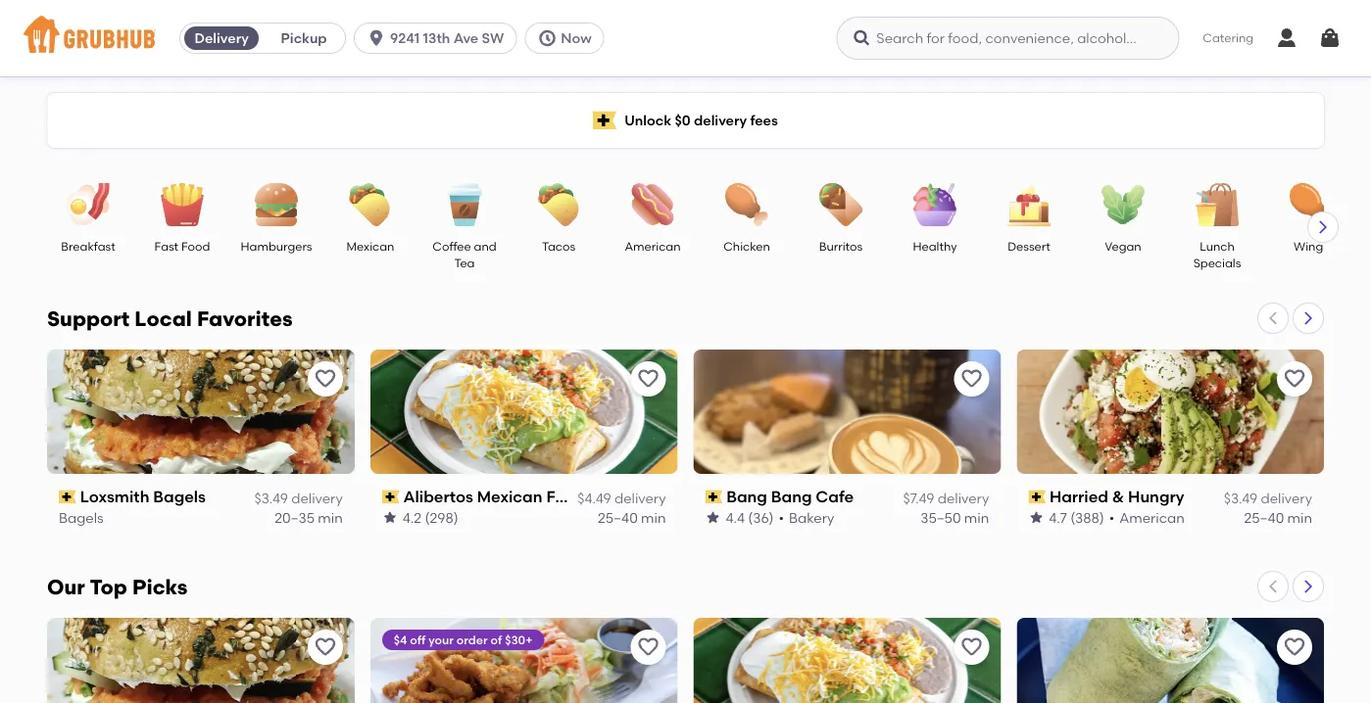 Task type: locate. For each thing, give the bounding box(es) containing it.
1 horizontal spatial mexican
[[477, 488, 543, 507]]

25–40 min for alibertos mexican food
[[598, 510, 666, 527]]

0 horizontal spatial •
[[779, 510, 784, 527]]

bang up • bakery
[[771, 488, 812, 507]]

bagels down loxsmith
[[59, 510, 104, 527]]

wings image
[[1277, 183, 1346, 226]]

star icon image left the '4.4'
[[705, 511, 721, 526]]

1 horizontal spatial $3.49 delivery
[[1224, 490, 1313, 507]]

• down the harried & hungry
[[1109, 510, 1115, 527]]

25–40
[[598, 510, 638, 527], [1245, 510, 1285, 527]]

$3.49 for harried & hungry
[[1224, 490, 1258, 507]]

fast
[[155, 239, 179, 253]]

4.2 (298)
[[403, 510, 458, 527]]

1 horizontal spatial food
[[546, 488, 586, 507]]

harried & hungry logo image
[[1017, 350, 1325, 475]]

1 $3.49 delivery from the left
[[254, 490, 343, 507]]

1 25–40 from the left
[[598, 510, 638, 527]]

9241 13th ave sw
[[390, 30, 504, 47]]

star icon image for bang bang cafe
[[705, 511, 721, 526]]

min for bang bang cafe
[[965, 510, 989, 527]]

0 vertical spatial caret left icon image
[[1266, 311, 1281, 326]]

lunch specials image
[[1183, 183, 1252, 226]]

delivery button
[[180, 23, 263, 54]]

2 star icon image from the left
[[705, 511, 721, 526]]

lunch specials
[[1194, 239, 1242, 270]]

1 subscription pass image from the left
[[705, 490, 723, 504]]

1 horizontal spatial •
[[1109, 510, 1115, 527]]

0 horizontal spatial bagels
[[59, 510, 104, 527]]

1 horizontal spatial bang
[[771, 488, 812, 507]]

top
[[90, 575, 127, 600]]

25–40 min
[[598, 510, 666, 527], [1245, 510, 1313, 527]]

subscription pass image left bang bang cafe
[[705, 490, 723, 504]]

subscription pass image for loxsmith bagels
[[59, 490, 76, 504]]

breakfast image
[[54, 183, 123, 226]]

1 horizontal spatial star icon image
[[705, 511, 721, 526]]

1 caret left icon image from the top
[[1266, 311, 1281, 326]]

min for alibertos mexican food
[[641, 510, 666, 527]]

bang
[[727, 488, 768, 507], [771, 488, 812, 507]]

25–40 min for harried & hungry
[[1245, 510, 1313, 527]]

loxsmith bagels logo image for bagels
[[47, 350, 355, 475]]

healthy image
[[901, 183, 970, 226]]

subscription pass image left the harried
[[1029, 490, 1046, 504]]

svg image
[[1319, 26, 1342, 50]]

1 vertical spatial caret right icon image
[[1301, 311, 1317, 326]]

0 horizontal spatial 25–40 min
[[598, 510, 666, 527]]

0 horizontal spatial alibertos mexican food logo image
[[370, 350, 678, 475]]

2 $3.49 delivery from the left
[[1224, 490, 1313, 507]]

0 vertical spatial loxsmith bagels logo image
[[47, 350, 355, 475]]

subscription pass image
[[59, 490, 76, 504], [382, 490, 399, 504]]

cafe
[[816, 488, 854, 507]]

1 subscription pass image from the left
[[59, 490, 76, 504]]

1 loxsmith bagels logo image from the top
[[47, 350, 355, 475]]

0 vertical spatial american
[[625, 239, 681, 253]]

• right (36)
[[779, 510, 784, 527]]

20–35
[[275, 510, 315, 527]]

&
[[1113, 488, 1125, 507]]

bagels
[[153, 488, 206, 507], [59, 510, 104, 527]]

2 vertical spatial caret right icon image
[[1301, 579, 1317, 595]]

2 $3.49 from the left
[[1224, 490, 1258, 507]]

our top picks
[[47, 575, 188, 600]]

1 horizontal spatial bagels
[[153, 488, 206, 507]]

1 vertical spatial caret left icon image
[[1266, 579, 1281, 595]]

bakery
[[789, 510, 835, 527]]

star icon image left 4.2
[[382, 511, 398, 526]]

$4
[[394, 633, 407, 647]]

$4.49
[[578, 490, 611, 507]]

0 horizontal spatial 25–40
[[598, 510, 638, 527]]

svg image inside now button
[[538, 28, 557, 48]]

catering button
[[1190, 16, 1268, 60]]

1 horizontal spatial alibertos mexican food logo image
[[694, 619, 1001, 704]]

min for harried & hungry
[[1288, 510, 1313, 527]]

Search for food, convenience, alcohol... search field
[[837, 17, 1180, 60]]

star icon image for harried & hungry
[[1029, 511, 1044, 526]]

2 25–40 from the left
[[1245, 510, 1285, 527]]

25–40 for alibertos mexican food
[[598, 510, 638, 527]]

2 subscription pass image from the left
[[382, 490, 399, 504]]

2 horizontal spatial star icon image
[[1029, 511, 1044, 526]]

food
[[181, 239, 210, 253], [546, 488, 586, 507]]

delivery for bang bang cafe
[[938, 490, 989, 507]]

alibertos
[[403, 488, 473, 507]]

0 horizontal spatial bang
[[727, 488, 768, 507]]

35–50 min
[[921, 510, 989, 527]]

tacos image
[[525, 183, 593, 226]]

0 vertical spatial food
[[181, 239, 210, 253]]

• american
[[1109, 510, 1185, 527]]

loxsmith bagels logo image down picks
[[47, 619, 355, 704]]

save this restaurant image for alibertos mexican food
[[637, 368, 660, 391]]

min for loxsmith bagels
[[318, 510, 343, 527]]

save this restaurant image
[[313, 368, 337, 391], [637, 368, 660, 391], [1283, 368, 1307, 391], [637, 636, 660, 660], [1283, 636, 1307, 660]]

$3.49
[[254, 490, 288, 507], [1224, 490, 1258, 507]]

1 horizontal spatial $3.49
[[1224, 490, 1258, 507]]

subscription pass image for harried & hungry
[[1029, 490, 1046, 504]]

25–40 for harried & hungry
[[1245, 510, 1285, 527]]

min
[[318, 510, 343, 527], [641, 510, 666, 527], [965, 510, 989, 527], [1288, 510, 1313, 527]]

$3.49 delivery
[[254, 490, 343, 507], [1224, 490, 1313, 507]]

our
[[47, 575, 85, 600]]

subscription pass image for alibertos mexican food
[[382, 490, 399, 504]]

delivery for harried & hungry
[[1261, 490, 1313, 507]]

0 vertical spatial mexican
[[347, 239, 395, 253]]

of
[[491, 633, 502, 647]]

alibertos mexican food logo image
[[370, 350, 678, 475], [694, 619, 1001, 704]]

lunch
[[1200, 239, 1235, 253]]

caret right icon image
[[1316, 220, 1331, 235], [1301, 311, 1317, 326], [1301, 579, 1317, 595]]

hamburgers image
[[242, 183, 311, 226]]

svg image
[[1275, 26, 1299, 50], [367, 28, 386, 48], [538, 28, 557, 48], [852, 28, 872, 48]]

american image
[[619, 183, 687, 226]]

• for bang
[[779, 510, 784, 527]]

your
[[429, 633, 454, 647]]

9241
[[390, 30, 420, 47]]

4.7 (388)
[[1049, 510, 1105, 527]]

4 min from the left
[[1288, 510, 1313, 527]]

subscription pass image
[[705, 490, 723, 504], [1029, 490, 1046, 504]]

1 vertical spatial alibertos mexican food logo image
[[694, 619, 1001, 704]]

2 min from the left
[[641, 510, 666, 527]]

caret left icon image
[[1266, 311, 1281, 326], [1266, 579, 1281, 595]]

american
[[625, 239, 681, 253], [1120, 510, 1185, 527]]

0 horizontal spatial $3.49 delivery
[[254, 490, 343, 507]]

1 vertical spatial loxsmith bagels logo image
[[47, 619, 355, 704]]

1 vertical spatial american
[[1120, 510, 1185, 527]]

0 horizontal spatial $3.49
[[254, 490, 288, 507]]

2 subscription pass image from the left
[[1029, 490, 1046, 504]]

healthy
[[913, 239, 957, 253]]

2 25–40 min from the left
[[1245, 510, 1313, 527]]

1 $3.49 from the left
[[254, 490, 288, 507]]

0 horizontal spatial mexican
[[347, 239, 395, 253]]

1 horizontal spatial subscription pass image
[[1029, 490, 1046, 504]]

subscription pass image left loxsmith
[[59, 490, 76, 504]]

3 star icon image from the left
[[1029, 511, 1044, 526]]

bang up 4.4 (36) at the bottom right of page
[[727, 488, 768, 507]]

save this restaurant button
[[308, 362, 343, 397], [631, 362, 666, 397], [954, 362, 989, 397], [1277, 362, 1313, 397], [308, 630, 343, 666], [631, 630, 666, 666], [954, 630, 989, 666], [1277, 630, 1313, 666]]

1 25–40 min from the left
[[598, 510, 666, 527]]

dessert image
[[995, 183, 1064, 226]]

35–50
[[921, 510, 961, 527]]

coffee
[[433, 239, 471, 253]]

0 horizontal spatial food
[[181, 239, 210, 253]]

tea
[[454, 256, 475, 270]]

1 horizontal spatial 25–40 min
[[1245, 510, 1313, 527]]

save this restaurant image
[[960, 368, 984, 391], [313, 636, 337, 660], [960, 636, 984, 660]]

loxsmith bagels logo image down the support local favorites
[[47, 350, 355, 475]]

4.4 (36)
[[726, 510, 774, 527]]

wings
[[1294, 239, 1329, 253]]

$3.49 right hungry
[[1224, 490, 1258, 507]]

bagels right loxsmith
[[153, 488, 206, 507]]

sw
[[482, 30, 504, 47]]

0 horizontal spatial subscription pass image
[[705, 490, 723, 504]]

1 vertical spatial mexican
[[477, 488, 543, 507]]

20–35 min
[[275, 510, 343, 527]]

loxsmith bagels logo image
[[47, 350, 355, 475], [47, 619, 355, 704]]

0 horizontal spatial subscription pass image
[[59, 490, 76, 504]]

local
[[135, 307, 192, 332]]

1 horizontal spatial subscription pass image
[[382, 490, 399, 504]]

2 • from the left
[[1109, 510, 1115, 527]]

subscription pass image left alibertos
[[382, 490, 399, 504]]

0 horizontal spatial star icon image
[[382, 511, 398, 526]]

2 caret left icon image from the top
[[1266, 579, 1281, 595]]

caret right icon image for favorites
[[1301, 311, 1317, 326]]

mexican down "mexican" image
[[347, 239, 395, 253]]

now
[[561, 30, 592, 47]]

american down hungry
[[1120, 510, 1185, 527]]

burritos
[[819, 239, 863, 253]]

loxsmith bagels logo image for $4 off your order of $30+
[[47, 619, 355, 704]]

$3.49 up 20–35
[[254, 490, 288, 507]]

4.2
[[403, 510, 422, 527]]

star icon image left 4.7
[[1029, 511, 1044, 526]]

photai  logo image
[[370, 619, 678, 704]]

1 • from the left
[[779, 510, 784, 527]]

delivery for loxsmith bagels
[[291, 490, 343, 507]]

1 vertical spatial bagels
[[59, 510, 104, 527]]

2 loxsmith bagels logo image from the top
[[47, 619, 355, 704]]

burritos image
[[807, 183, 875, 226]]

mexican
[[347, 239, 395, 253], [477, 488, 543, 507]]

4.7
[[1049, 510, 1067, 527]]

mexican right alibertos
[[477, 488, 543, 507]]

delivery
[[694, 112, 747, 129], [291, 490, 343, 507], [615, 490, 666, 507], [938, 490, 989, 507], [1261, 490, 1313, 507]]

american down american image
[[625, 239, 681, 253]]

0 vertical spatial alibertos mexican food logo image
[[370, 350, 678, 475]]

catering
[[1203, 31, 1254, 45]]

1 min from the left
[[318, 510, 343, 527]]

vegan image
[[1089, 183, 1158, 226]]

vegan
[[1105, 239, 1142, 253]]

3 min from the left
[[965, 510, 989, 527]]

fast food image
[[148, 183, 217, 226]]

1 horizontal spatial 25–40
[[1245, 510, 1285, 527]]

mexican image
[[336, 183, 405, 226]]

star icon image
[[382, 511, 398, 526], [705, 511, 721, 526], [1029, 511, 1044, 526]]

•
[[779, 510, 784, 527], [1109, 510, 1115, 527]]



Task type: vqa. For each thing, say whether or not it's contained in the screenshot.
The Top
yes



Task type: describe. For each thing, give the bounding box(es) containing it.
1 bang from the left
[[727, 488, 768, 507]]

harried
[[1050, 488, 1109, 507]]

loxsmith
[[80, 488, 149, 507]]

(298)
[[425, 510, 458, 527]]

$4 off your order of $30+
[[394, 633, 533, 647]]

0 vertical spatial bagels
[[153, 488, 206, 507]]

2 bang from the left
[[771, 488, 812, 507]]

1 horizontal spatial american
[[1120, 510, 1185, 527]]

13th
[[423, 30, 450, 47]]

save this restaurant image for harried & hungry
[[1283, 368, 1307, 391]]

chicken
[[724, 239, 770, 253]]

0 horizontal spatial american
[[625, 239, 681, 253]]

loxsmith bagels
[[80, 488, 206, 507]]

now button
[[525, 23, 612, 54]]

delivery for alibertos mexican food
[[615, 490, 666, 507]]

(388)
[[1071, 510, 1105, 527]]

svg image inside 9241 13th ave sw button
[[367, 28, 386, 48]]

$7.49
[[903, 490, 935, 507]]

caret left icon image for our top picks
[[1266, 579, 1281, 595]]

coffee and tea
[[433, 239, 497, 270]]

bang bang cafe
[[727, 488, 854, 507]]

(36)
[[748, 510, 774, 527]]

$3.49 for loxsmith bagels
[[254, 490, 288, 507]]

support local favorites
[[47, 307, 293, 332]]

$3.49 delivery for harried & hungry
[[1224, 490, 1313, 507]]

$4.49 delivery
[[578, 490, 666, 507]]

1 star icon image from the left
[[382, 511, 398, 526]]

picks
[[132, 575, 188, 600]]

pickup
[[281, 30, 327, 47]]

favorites
[[197, 307, 293, 332]]

grubhub plus flag logo image
[[593, 111, 617, 130]]

save this restaurant image for loxsmith bagels
[[313, 368, 337, 391]]

caret right icon image for picks
[[1301, 579, 1317, 595]]

pickup button
[[263, 23, 345, 54]]

unlock $0 delivery fees
[[625, 112, 778, 129]]

main navigation navigation
[[0, 0, 1372, 76]]

9241 13th ave sw button
[[354, 23, 525, 54]]

chicken image
[[713, 183, 781, 226]]

and
[[474, 239, 497, 253]]

coffee and tea image
[[430, 183, 499, 226]]

$30+
[[505, 633, 533, 647]]

subshop logo image
[[1017, 619, 1325, 704]]

caret left icon image for support local favorites
[[1266, 311, 1281, 326]]

dessert
[[1008, 239, 1051, 253]]

breakfast
[[61, 239, 115, 253]]

delivery
[[195, 30, 249, 47]]

hamburgers
[[241, 239, 312, 253]]

tacos
[[542, 239, 576, 253]]

$0
[[675, 112, 691, 129]]

4.4
[[726, 510, 745, 527]]

order
[[457, 633, 488, 647]]

off
[[410, 633, 426, 647]]

bang bang cafe logo image
[[694, 350, 1001, 475]]

• bakery
[[779, 510, 835, 527]]

fees
[[750, 112, 778, 129]]

subscription pass image for bang bang cafe
[[705, 490, 723, 504]]

1 vertical spatial food
[[546, 488, 586, 507]]

alibertos mexican food
[[403, 488, 586, 507]]

harried & hungry
[[1050, 488, 1185, 507]]

• for &
[[1109, 510, 1115, 527]]

support
[[47, 307, 130, 332]]

specials
[[1194, 256, 1242, 270]]

0 vertical spatial caret right icon image
[[1316, 220, 1331, 235]]

hungry
[[1129, 488, 1185, 507]]

ave
[[454, 30, 479, 47]]

unlock
[[625, 112, 672, 129]]

$3.49 delivery for loxsmith bagels
[[254, 490, 343, 507]]

fast food
[[155, 239, 210, 253]]

$7.49 delivery
[[903, 490, 989, 507]]



